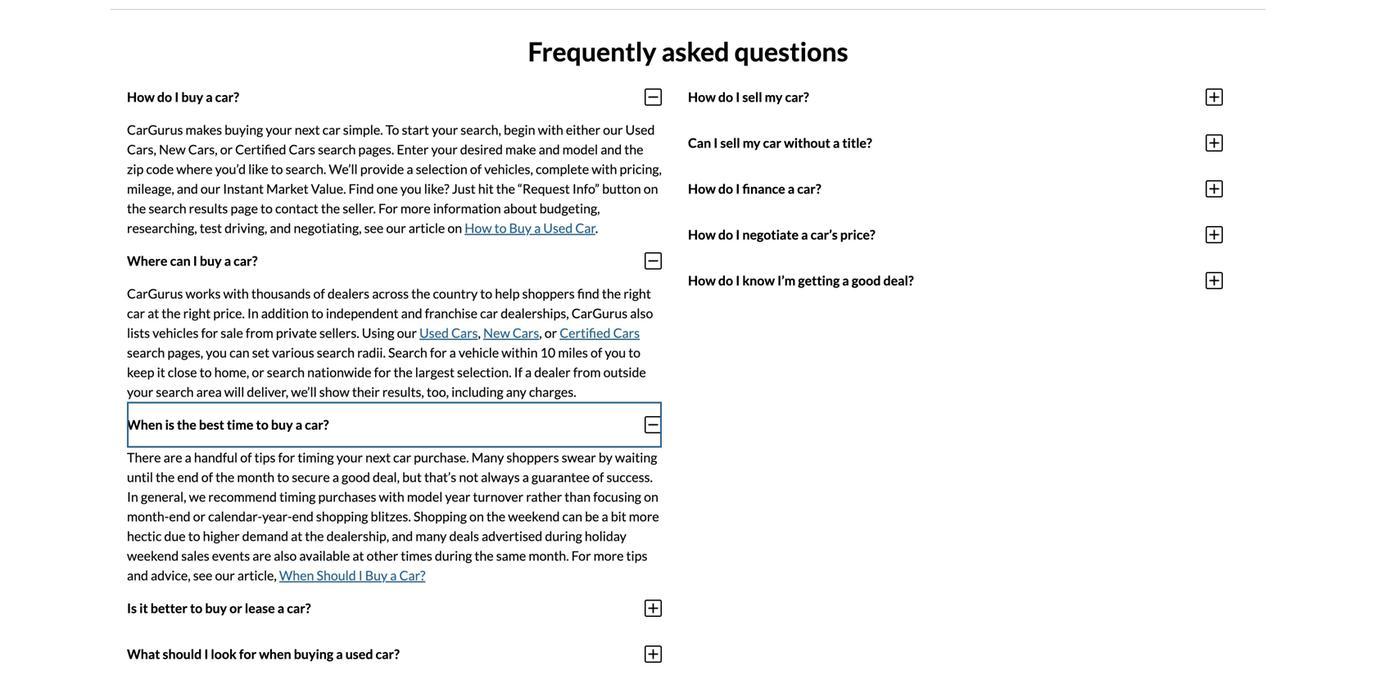 Task type: describe. For each thing, give the bounding box(es) containing it.
dealership,
[[327, 528, 389, 544]]

and down blitzes.
[[392, 528, 413, 544]]

or inside cargurus makes buying your next car simple. to start your search, begin with either our used cars, new cars, or certified cars search pages. enter your desired make and model and the zip code where you'd like to search. we'll provide a selection of vehicles, complete with pricing, mileage, and our instant market value. find one you like? just hit the "request info" button on the search results page to contact the seller. for more information about budgeting, researching, test driving, and negotiating, see our article on
[[220, 141, 233, 157]]

can
[[688, 135, 711, 151]]

sellers.
[[320, 325, 359, 341]]

if
[[514, 364, 523, 380]]

car inside dropdown button
[[763, 135, 782, 151]]

the down handful
[[216, 469, 235, 485]]

researching,
[[127, 220, 197, 236]]

with up button at the top left
[[592, 161, 617, 177]]

many
[[472, 449, 504, 465]]

finance
[[743, 181, 786, 197]]

for up largest
[[430, 344, 447, 360]]

plus square image for can i sell my car without a title?
[[1206, 133, 1223, 153]]

search up we'll
[[318, 141, 356, 157]]

1 horizontal spatial used
[[544, 220, 573, 236]]

market
[[266, 181, 309, 197]]

when for when should i buy a car?
[[279, 567, 314, 583]]

10
[[540, 344, 556, 360]]

area
[[196, 384, 222, 400]]

when for when is the best time to buy a car?
[[127, 417, 163, 433]]

how do i negotiate a car's price?
[[688, 227, 876, 243]]

to right month
[[277, 469, 289, 485]]

when is the best time to buy a car?
[[127, 417, 329, 433]]

not
[[459, 469, 479, 485]]

on up the deals
[[470, 508, 484, 524]]

and left advice,
[[127, 567, 148, 583]]

begin
[[504, 122, 536, 138]]

you'd
[[215, 161, 246, 177]]

a right if
[[525, 364, 532, 380]]

buy left lease
[[205, 600, 227, 616]]

plus square image for how do i sell my car?
[[1206, 87, 1223, 107]]

used inside used cars , new cars , or certified cars search pages, you can set various search radii. search for a vehicle within 10 miles of you to keep it close to home, or search nationwide for the largest selection. if a dealer from outside your search area will deliver, we'll show their results, too, including any charges.
[[420, 325, 449, 341]]

how do i buy a car? button
[[127, 74, 662, 120]]

the up general,
[[156, 469, 175, 485]]

a inside cargurus makes buying your next car simple. to start your search, begin with either our used cars, new cars, or certified cars search pages. enter your desired make and model and the zip code where you'd like to search. we'll provide a selection of vehicles, complete with pricing, mileage, and our instant market value. find one you like? just hit the "request info" button on the search results page to contact the seller. for more information about budgeting, researching, test driving, and negotiating, see our article on
[[407, 161, 413, 177]]

a right lease
[[278, 600, 284, 616]]

"request
[[518, 181, 570, 197]]

the right find at the top
[[602, 285, 621, 301]]

to right the due
[[188, 528, 200, 544]]

car? right "finance"
[[798, 181, 822, 197]]

0 vertical spatial timing
[[298, 449, 334, 465]]

1 vertical spatial right
[[183, 305, 211, 321]]

2 vertical spatial cargurus
[[572, 305, 628, 321]]

should
[[317, 567, 356, 583]]

home,
[[214, 364, 249, 380]]

negotiating,
[[294, 220, 362, 236]]

and up pricing,
[[601, 141, 622, 157]]

to left help
[[480, 285, 493, 301]]

the right hit
[[496, 181, 515, 197]]

to right like
[[271, 161, 283, 177]]

just
[[452, 181, 476, 197]]

handful
[[194, 449, 238, 465]]

to up area
[[200, 364, 212, 380]]

sell inside "dropdown button"
[[743, 89, 763, 105]]

in inside there are a handful of tips for timing your next car purchase. many shoppers swear by waiting until the end of the month to secure a good deal, but that's not always a guarantee of success. in general, we recommend timing purchases with model year turnover rather than focusing on month-end or calendar-year-end shopping blitzes. shopping on the weekend can be a bit more hectic due to higher demand at the dealership, and many deals advertised during holiday weekend sales events are also available at other times during the same month. for more tips and advice, see our article,
[[127, 489, 138, 505]]

private
[[276, 325, 317, 341]]

success.
[[607, 469, 653, 485]]

about
[[504, 200, 537, 216]]

how for how do i finance a car?
[[688, 181, 716, 197]]

with inside there are a handful of tips for timing your next car purchase. many shoppers swear by waiting until the end of the month to secure a good deal, but that's not always a guarantee of success. in general, we recommend timing purchases with model year turnover rather than focusing on month-end or calendar-year-end shopping blitzes. shopping on the weekend can be a bit more hectic due to higher demand at the dealership, and many deals advertised during holiday weekend sales events are also available at other times during the same month. for more tips and advice, see our article,
[[379, 489, 405, 505]]

on down information
[[448, 220, 462, 236]]

mileage,
[[127, 181, 174, 197]]

end left 'shopping' in the bottom of the page
[[292, 508, 314, 524]]

until
[[127, 469, 153, 485]]

secure
[[292, 469, 330, 485]]

dealerships,
[[501, 305, 569, 321]]

keep
[[127, 364, 154, 380]]

negotiate
[[743, 227, 799, 243]]

their
[[352, 384, 380, 400]]

to
[[386, 122, 399, 138]]

my inside "dropdown button"
[[765, 89, 783, 105]]

car? up makes
[[215, 89, 239, 105]]

your inside there are a handful of tips for timing your next car purchase. many shoppers swear by waiting until the end of the month to secure a good deal, but that's not always a guarantee of success. in general, we recommend timing purchases with model year turnover rather than focusing on month-end or calendar-year-end shopping blitzes. shopping on the weekend can be a bit more hectic due to higher demand at the dealership, and many deals advertised during holiday weekend sales events are also available at other times during the same month. for more tips and advice, see our article,
[[337, 449, 363, 465]]

where can i buy a car? button
[[127, 238, 662, 284]]

do for finance
[[719, 181, 734, 197]]

is it better to buy or lease a car?
[[127, 600, 311, 616]]

buy down the deliver,
[[271, 417, 293, 433]]

sale
[[221, 325, 243, 341]]

or down set
[[252, 364, 264, 380]]

can inside there are a handful of tips for timing your next car purchase. many shoppers swear by waiting until the end of the month to secure a good deal, but that's not always a guarantee of success. in general, we recommend timing purchases with model year turnover rather than focusing on month-end or calendar-year-end shopping blitzes. shopping on the weekend can be a bit more hectic due to higher demand at the dealership, and many deals advertised during holiday weekend sales events are also available at other times during the same month. for more tips and advice, see our article,
[[563, 508, 583, 524]]

thousands
[[251, 285, 311, 301]]

shoppers inside there are a handful of tips for timing your next car purchase. many shoppers swear by waiting until the end of the month to secure a good deal, but that's not always a guarantee of success. in general, we recommend timing purchases with model year turnover rather than focusing on month-end or calendar-year-end shopping blitzes. shopping on the weekend can be a bit more hectic due to higher demand at the dealership, and many deals advertised during holiday weekend sales events are also available at other times during the same month. for more tips and advice, see our article,
[[507, 449, 559, 465]]

to right page
[[261, 200, 273, 216]]

how do i know i'm getting a good deal?
[[688, 273, 914, 288]]

for down radii. on the left
[[374, 364, 391, 380]]

can i sell my car without a title?
[[688, 135, 872, 151]]

calendar-
[[208, 508, 262, 524]]

due
[[164, 528, 186, 544]]

at inside cargurus works with thousands of dealers across the country to help shoppers find the right car at the right price. in addition to independent and franchise car dealerships, cargurus also lists vehicles for sale from private sellers. using our
[[148, 305, 159, 321]]

1 vertical spatial timing
[[279, 489, 316, 505]]

swear
[[562, 449, 596, 465]]

car down help
[[480, 305, 498, 321]]

title?
[[843, 135, 872, 151]]

search up nationwide
[[317, 344, 355, 360]]

year-
[[262, 508, 292, 524]]

car
[[576, 220, 596, 236]]

used inside cargurus makes buying your next car simple. to start your search, begin with either our used cars, new cars, or certified cars search pages. enter your desired make and model and the zip code where you'd like to search. we'll provide a selection of vehicles, complete with pricing, mileage, and our instant market value. find one you like? just hit the "request info" button on the search results page to contact the seller. for more information about budgeting, researching, test driving, and negotiating, see our article on
[[626, 122, 655, 138]]

your right start
[[432, 122, 458, 138]]

2 vertical spatial more
[[594, 548, 624, 564]]

shoppers inside cargurus works with thousands of dealers across the country to help shoppers find the right car at the right price. in addition to independent and franchise car dealerships, cargurus also lists vehicles for sale from private sellers. using our
[[522, 285, 575, 301]]

car inside cargurus makes buying your next car simple. to start your search, begin with either our used cars, new cars, or certified cars search pages. enter your desired make and model and the zip code where you'd like to search. we'll provide a selection of vehicles, complete with pricing, mileage, and our instant market value. find one you like? just hit the "request info" button on the search results page to contact the seller. for more information about budgeting, researching, test driving, and negotiating, see our article on
[[323, 122, 341, 138]]

a inside "dropdown button"
[[206, 89, 213, 105]]

car? down the "we'll"
[[305, 417, 329, 433]]

best
[[199, 417, 224, 433]]

new inside cargurus makes buying your next car simple. to start your search, begin with either our used cars, new cars, or certified cars search pages. enter your desired make and model and the zip code where you'd like to search. we'll provide a selection of vehicles, complete with pricing, mileage, and our instant market value. find one you like? just hit the "request info" button on the search results page to contact the seller. for more information about budgeting, researching, test driving, and negotiating, see our article on
[[159, 141, 186, 157]]

getting
[[798, 273, 840, 288]]

next inside there are a handful of tips for timing your next car purchase. many shoppers swear by waiting until the end of the month to secure a good deal, but that's not always a guarantee of success. in general, we recommend timing purchases with model year turnover rather than focusing on month-end or calendar-year-end shopping blitzes. shopping on the weekend can be a bit more hectic due to higher demand at the dealership, and many deals advertised during holiday weekend sales events are also available at other times during the same month. for more tips and advice, see our article,
[[366, 449, 391, 465]]

and up complete
[[539, 141, 560, 157]]

code
[[146, 161, 174, 177]]

it inside used cars , new cars , or certified cars search pages, you can set various search radii. search for a vehicle within 10 miles of you to keep it close to home, or search nationwide for the largest selection. if a dealer from outside your search area will deliver, we'll show their results, too, including any charges.
[[157, 364, 165, 380]]

any
[[506, 384, 527, 400]]

used cars link
[[420, 325, 478, 341]]

lists
[[127, 325, 150, 341]]

your inside used cars , new cars , or certified cars search pages, you can set various search radii. search for a vehicle within 10 miles of you to keep it close to home, or search nationwide for the largest selection. if a dealer from outside your search area will deliver, we'll show their results, too, including any charges.
[[127, 384, 153, 400]]

1 vertical spatial tips
[[626, 548, 648, 564]]

0 horizontal spatial tips
[[254, 449, 276, 465]]

makes
[[186, 122, 222, 138]]

cars up 'within'
[[513, 325, 539, 341]]

a left used
[[336, 646, 343, 662]]

vehicles,
[[484, 161, 533, 177]]

how for how to buy a used car .
[[465, 220, 492, 236]]

month
[[237, 469, 275, 485]]

see inside cargurus makes buying your next car simple. to start your search, begin with either our used cars, new cars, or certified cars search pages. enter your desired make and model and the zip code where you'd like to search. we'll provide a selection of vehicles, complete with pricing, mileage, and our instant market value. find one you like? just hit the "request info" button on the search results page to contact the seller. for more information about budgeting, researching, test driving, and negotiating, see our article on
[[364, 220, 384, 236]]

of down handful
[[201, 469, 213, 485]]

for inside cargurus works with thousands of dealers across the country to help shoppers find the right car at the right price. in addition to independent and franchise car dealerships, cargurus also lists vehicles for sale from private sellers. using our
[[201, 325, 218, 341]]

a down driving,
[[224, 253, 231, 269]]

help
[[495, 285, 520, 301]]

but
[[402, 469, 422, 485]]

do for sell
[[719, 89, 734, 105]]

the up available
[[305, 528, 324, 544]]

your up selection
[[431, 141, 458, 157]]

i for what should i look for when buying a used car?
[[204, 646, 208, 662]]

car? right used
[[376, 646, 400, 662]]

instant
[[223, 181, 264, 197]]

minus square image for cargurus works with thousands of dealers across the country to help shoppers find the right car at the right price. in addition to independent and franchise car dealerships, cargurus also lists vehicles for sale from private sellers. using our
[[645, 251, 662, 271]]

page
[[231, 200, 258, 216]]

selection
[[416, 161, 468, 177]]

of inside cargurus works with thousands of dealers across the country to help shoppers find the right car at the right price. in addition to independent and franchise car dealerships, cargurus also lists vehicles for sale from private sellers. using our
[[313, 285, 325, 301]]

turnover
[[473, 489, 524, 505]]

of down by
[[593, 469, 604, 485]]

search down close
[[156, 384, 194, 400]]

next inside cargurus makes buying your next car simple. to start your search, begin with either our used cars, new cars, or certified cars search pages. enter your desired make and model and the zip code where you'd like to search. we'll provide a selection of vehicles, complete with pricing, mileage, and our instant market value. find one you like? just hit the "request info" button on the search results page to contact the seller. for more information about budgeting, researching, test driving, and negotiating, see our article on
[[295, 122, 320, 138]]

to down the about on the left of page
[[495, 220, 507, 236]]

like
[[248, 161, 268, 177]]

a up purchases
[[333, 469, 339, 485]]

plus square image for is it better to buy or lease a car?
[[645, 598, 662, 618]]

price?
[[841, 227, 876, 243]]

cargurus for cars,
[[127, 122, 183, 138]]

to up the private
[[311, 305, 324, 321]]

time
[[227, 417, 254, 433]]

other
[[367, 548, 398, 564]]

search down various
[[267, 364, 305, 380]]

rather
[[526, 489, 562, 505]]

car? down questions
[[785, 89, 809, 105]]

0 horizontal spatial weekend
[[127, 548, 179, 564]]

car up lists
[[127, 305, 145, 321]]

and down where at the top left of the page
[[177, 181, 198, 197]]

the left same
[[475, 548, 494, 564]]

the up pricing,
[[625, 141, 644, 157]]

with right begin
[[538, 122, 564, 138]]

times
[[401, 548, 432, 564]]

sell inside dropdown button
[[721, 135, 740, 151]]

vehicles
[[153, 325, 199, 341]]

many
[[416, 528, 447, 544]]

advice,
[[151, 567, 191, 583]]

higher
[[203, 528, 240, 544]]

or inside there are a handful of tips for timing your next car purchase. many shoppers swear by waiting until the end of the month to secure a good deal, but that's not always a guarantee of success. in general, we recommend timing purchases with model year turnover rather than focusing on month-end or calendar-year-end shopping blitzes. shopping on the weekend can be a bit more hectic due to higher demand at the dealership, and many deals advertised during holiday weekend sales events are also available at other times during the same month. for more tips and advice, see our article,
[[193, 508, 206, 524]]

desired
[[460, 141, 503, 157]]

do for know
[[719, 273, 734, 288]]

a left handful
[[185, 449, 192, 465]]

2 cars, from the left
[[188, 141, 218, 157]]

a right getting
[[843, 273, 849, 288]]

your up like
[[266, 122, 292, 138]]

in inside cargurus works with thousands of dealers across the country to help shoppers find the right car at the right price. in addition to independent and franchise car dealerships, cargurus also lists vehicles for sale from private sellers. using our
[[247, 305, 259, 321]]

a down the about on the left of page
[[534, 220, 541, 236]]

0 horizontal spatial during
[[435, 548, 472, 564]]

to up 'outside'
[[629, 344, 641, 360]]

month-
[[127, 508, 169, 524]]

dealers
[[328, 285, 370, 301]]

a left car?
[[390, 567, 397, 583]]

certified inside used cars , new cars , or certified cars search pages, you can set various search radii. search for a vehicle within 10 miles of you to keep it close to home, or search nationwide for the largest selection. if a dealer from outside your search area will deliver, we'll show their results, too, including any charges.
[[560, 325, 611, 341]]

miles
[[558, 344, 588, 360]]

and down contact
[[270, 220, 291, 236]]

button
[[602, 181, 641, 197]]

the inside dropdown button
[[177, 417, 197, 433]]

a right the always
[[523, 469, 529, 485]]

of up month
[[240, 449, 252, 465]]

also inside cargurus works with thousands of dealers across the country to help shoppers find the right car at the right price. in addition to independent and franchise car dealerships, cargurus also lists vehicles for sale from private sellers. using our
[[630, 305, 653, 321]]

or up 10
[[545, 325, 557, 341]]

how for how do i negotiate a car's price?
[[688, 227, 716, 243]]

good inside there are a handful of tips for timing your next car purchase. many shoppers swear by waiting until the end of the month to secure a good deal, but that's not always a guarantee of success. in general, we recommend timing purchases with model year turnover rather than focusing on month-end or calendar-year-end shopping blitzes. shopping on the weekend can be a bit more hectic due to higher demand at the dealership, and many deals advertised during holiday weekend sales events are also available at other times during the same month. for more tips and advice, see our article,
[[342, 469, 370, 485]]

a down 'used cars' link
[[450, 344, 456, 360]]

on down pricing,
[[644, 181, 658, 197]]

purchases
[[318, 489, 377, 505]]

you inside cargurus makes buying your next car simple. to start your search, begin with either our used cars, new cars, or certified cars search pages. enter your desired make and model and the zip code where you'd like to search. we'll provide a selection of vehicles, complete with pricing, mileage, and our instant market value. find one you like? just hit the "request info" button on the search results page to contact the seller. for more information about budgeting, researching, test driving, and negotiating, see our article on
[[401, 181, 422, 197]]

search up 'keep' at the left of the page
[[127, 344, 165, 360]]

addition
[[261, 305, 309, 321]]

good inside dropdown button
[[852, 273, 881, 288]]

to right better
[[190, 600, 203, 616]]

zip
[[127, 161, 144, 177]]

for inside there are a handful of tips for timing your next car purchase. many shoppers swear by waiting until the end of the month to secure a good deal, but that's not always a guarantee of success. in general, we recommend timing purchases with model year turnover rather than focusing on month-end or calendar-year-end shopping blitzes. shopping on the weekend can be a bit more hectic due to higher demand at the dealership, and many deals advertised during holiday weekend sales events are also available at other times during the same month. for more tips and advice, see our article,
[[572, 548, 591, 564]]

i for where can i buy a car?
[[193, 253, 197, 269]]

waiting
[[615, 449, 658, 465]]

test
[[200, 220, 222, 236]]

is
[[165, 417, 174, 433]]

car's
[[811, 227, 838, 243]]

0 horizontal spatial you
[[206, 344, 227, 360]]

guarantee
[[532, 469, 590, 485]]

focusing
[[593, 489, 642, 505]]

do for buy
[[157, 89, 172, 105]]

more inside cargurus makes buying your next car simple. to start your search, begin with either our used cars, new cars, or certified cars search pages. enter your desired make and model and the zip code where you'd like to search. we'll provide a selection of vehicles, complete with pricing, mileage, and our instant market value. find one you like? just hit the "request info" button on the search results page to contact the seller. for more information about budgeting, researching, test driving, and negotiating, see our article on
[[401, 200, 431, 216]]

of inside cargurus makes buying your next car simple. to start your search, begin with either our used cars, new cars, or certified cars search pages. enter your desired make and model and the zip code where you'd like to search. we'll provide a selection of vehicles, complete with pricing, mileage, and our instant market value. find one you like? just hit the "request info" button on the search results page to contact the seller. for more information about budgeting, researching, test driving, and negotiating, see our article on
[[470, 161, 482, 177]]

there
[[127, 449, 161, 465]]

events
[[212, 548, 250, 564]]

minus square image
[[645, 87, 662, 107]]



Task type: vqa. For each thing, say whether or not it's contained in the screenshot.
the thousands
yes



Task type: locate. For each thing, give the bounding box(es) containing it.
the down the value.
[[321, 200, 340, 216]]

when should i buy a car? link
[[279, 567, 426, 583]]

0 horizontal spatial see
[[193, 567, 213, 583]]

0 horizontal spatial buy
[[365, 567, 388, 583]]

the inside used cars , new cars , or certified cars search pages, you can set various search radii. search for a vehicle within 10 miles of you to keep it close to home, or search nationwide for the largest selection. if a dealer from outside your search area will deliver, we'll show their results, too, including any charges.
[[394, 364, 413, 380]]

model down "either" on the top of page
[[563, 141, 598, 157]]

on
[[644, 181, 658, 197], [448, 220, 462, 236], [644, 489, 659, 505], [470, 508, 484, 524]]

car? right lease
[[287, 600, 311, 616]]

0 vertical spatial model
[[563, 141, 598, 157]]

i inside dropdown button
[[714, 135, 718, 151]]

radii.
[[357, 344, 386, 360]]

1 vertical spatial are
[[253, 548, 271, 564]]

1 vertical spatial plus square image
[[1206, 271, 1223, 290]]

the
[[625, 141, 644, 157], [496, 181, 515, 197], [127, 200, 146, 216], [321, 200, 340, 216], [411, 285, 431, 301], [602, 285, 621, 301], [162, 305, 181, 321], [394, 364, 413, 380], [177, 417, 197, 433], [156, 469, 175, 485], [216, 469, 235, 485], [487, 508, 506, 524], [305, 528, 324, 544], [475, 548, 494, 564]]

buy down test
[[200, 253, 222, 269]]

do inside how do i sell my car? "dropdown button"
[[719, 89, 734, 105]]

car? down driving,
[[234, 253, 258, 269]]

model down but
[[407, 489, 443, 505]]

more down holiday
[[594, 548, 624, 564]]

to right 'time'
[[256, 417, 269, 433]]

1 vertical spatial more
[[629, 508, 659, 524]]

1 horizontal spatial are
[[253, 548, 271, 564]]

search up researching, on the top left of the page
[[149, 200, 186, 216]]

plus square image inside what should i look for when buying a used car? dropdown button
[[645, 644, 662, 664]]

with up blitzes.
[[379, 489, 405, 505]]

from inside cargurus works with thousands of dealers across the country to help shoppers find the right car at the right price. in addition to independent and franchise car dealerships, cargurus also lists vehicles for sale from private sellers. using our
[[246, 325, 274, 341]]

2 vertical spatial at
[[353, 548, 364, 564]]

better
[[151, 600, 188, 616]]

0 vertical spatial sell
[[743, 89, 763, 105]]

buy down other
[[365, 567, 388, 583]]

for inside cargurus makes buying your next car simple. to start your search, begin with either our used cars, new cars, or certified cars search pages. enter your desired make and model and the zip code where you'd like to search. we'll provide a selection of vehicles, complete with pricing, mileage, and our instant market value. find one you like? just hit the "request info" button on the search results page to contact the seller. for more information about budgeting, researching, test driving, and negotiating, see our article on
[[379, 200, 398, 216]]

seller.
[[343, 200, 376, 216]]

without
[[784, 135, 831, 151]]

plus square image for how do i negotiate a car's price?
[[1206, 225, 1223, 244]]

0 vertical spatial my
[[765, 89, 783, 105]]

start
[[402, 122, 429, 138]]

1 , from the left
[[478, 325, 481, 341]]

i left "finance"
[[736, 181, 740, 197]]

1 horizontal spatial in
[[247, 305, 259, 321]]

1 vertical spatial new
[[483, 325, 510, 341]]

can inside dropdown button
[[170, 253, 191, 269]]

for left sale
[[201, 325, 218, 341]]

1 horizontal spatial buying
[[294, 646, 334, 662]]

blitzes.
[[371, 508, 411, 524]]

i
[[175, 89, 179, 105], [736, 89, 740, 105], [714, 135, 718, 151], [736, 181, 740, 197], [736, 227, 740, 243], [193, 253, 197, 269], [736, 273, 740, 288], [359, 567, 363, 583], [204, 646, 208, 662]]

month.
[[529, 548, 569, 564]]

our up search
[[397, 325, 417, 341]]

0 horizontal spatial more
[[401, 200, 431, 216]]

plus square image for how do i finance a car?
[[1206, 179, 1223, 199]]

plus square image for how do i know i'm getting a good deal?
[[1206, 271, 1223, 290]]

0 vertical spatial when
[[127, 417, 163, 433]]

1 horizontal spatial model
[[563, 141, 598, 157]]

0 vertical spatial minus square image
[[645, 251, 662, 271]]

2 horizontal spatial you
[[605, 344, 626, 360]]

1 vertical spatial during
[[435, 548, 472, 564]]

how to buy a used car .
[[465, 220, 598, 236]]

right down "works"
[[183, 305, 211, 321]]

0 vertical spatial new
[[159, 141, 186, 157]]

cars up 'outside'
[[613, 325, 640, 341]]

0 vertical spatial good
[[852, 273, 881, 288]]

how for how do i sell my car?
[[688, 89, 716, 105]]

the down turnover
[[487, 508, 506, 524]]

buy inside "dropdown button"
[[181, 89, 203, 105]]

i for how do i negotiate a car's price?
[[736, 227, 740, 243]]

cars,
[[127, 141, 156, 157], [188, 141, 218, 157]]

provide
[[360, 161, 404, 177]]

timing up the secure
[[298, 449, 334, 465]]

1 horizontal spatial when
[[279, 567, 314, 583]]

1 horizontal spatial new
[[483, 325, 510, 341]]

1 horizontal spatial from
[[573, 364, 601, 380]]

1 horizontal spatial you
[[401, 181, 422, 197]]

how do i finance a car? button
[[688, 166, 1223, 212]]

of down desired
[[470, 161, 482, 177]]

for inside there are a handful of tips for timing your next car purchase. many shoppers swear by waiting until the end of the month to secure a good deal, but that's not always a guarantee of success. in general, we recommend timing purchases with model year turnover rather than focusing on month-end or calendar-year-end shopping blitzes. shopping on the weekend can be a bit more hectic due to higher demand at the dealership, and many deals advertised during holiday weekend sales events are also available at other times during the same month. for more tips and advice, see our article,
[[278, 449, 295, 465]]

cargurus up code
[[127, 122, 183, 138]]

1 cars, from the left
[[127, 141, 156, 157]]

it inside dropdown button
[[139, 600, 148, 616]]

i for how do i finance a car?
[[736, 181, 740, 197]]

1 horizontal spatial certified
[[560, 325, 611, 341]]

weekend down hectic
[[127, 548, 179, 564]]

when
[[127, 417, 163, 433], [279, 567, 314, 583]]

cars, up zip
[[127, 141, 156, 157]]

for inside dropdown button
[[239, 646, 257, 662]]

do inside "how do i finance a car?" dropdown button
[[719, 181, 734, 197]]

minus square image inside where can i buy a car? dropdown button
[[645, 251, 662, 271]]

our up results
[[201, 181, 221, 197]]

from
[[246, 325, 274, 341], [573, 364, 601, 380]]

cargurus for at
[[127, 285, 183, 301]]

car inside there are a handful of tips for timing your next car purchase. many shoppers swear by waiting until the end of the month to secure a good deal, but that's not always a guarantee of success. in general, we recommend timing purchases with model year turnover rather than focusing on month-end or calendar-year-end shopping blitzes. shopping on the weekend can be a bit more hectic due to higher demand at the dealership, and many deals advertised during holiday weekend sales events are also available at other times during the same month. for more tips and advice, see our article,
[[393, 449, 411, 465]]

0 horizontal spatial are
[[164, 449, 182, 465]]

2 vertical spatial plus square image
[[645, 644, 662, 664]]

0 horizontal spatial in
[[127, 489, 138, 505]]

new
[[159, 141, 186, 157], [483, 325, 510, 341]]

how for how do i know i'm getting a good deal?
[[688, 273, 716, 288]]

from up set
[[246, 325, 274, 341]]

1 horizontal spatial weekend
[[508, 508, 560, 524]]

end up the due
[[169, 508, 191, 524]]

see down seller.
[[364, 220, 384, 236]]

sell
[[743, 89, 763, 105], [721, 135, 740, 151]]

1 vertical spatial for
[[572, 548, 591, 564]]

new inside used cars , new cars , or certified cars search pages, you can set various search radii. search for a vehicle within 10 miles of you to keep it close to home, or search nationwide for the largest selection. if a dealer from outside your search area will deliver, we'll show their results, too, including any charges.
[[483, 325, 510, 341]]

how for how do i buy a car?
[[127, 89, 155, 105]]

can inside used cars , new cars , or certified cars search pages, you can set various search radii. search for a vehicle within 10 miles of you to keep it close to home, or search nationwide for the largest selection. if a dealer from outside your search area will deliver, we'll show their results, too, including any charges.
[[230, 344, 250, 360]]

a up makes
[[206, 89, 213, 105]]

0 horizontal spatial for
[[379, 200, 398, 216]]

charges.
[[529, 384, 577, 400]]

1 minus square image from the top
[[645, 251, 662, 271]]

1 vertical spatial also
[[274, 548, 297, 564]]

1 vertical spatial see
[[193, 567, 213, 583]]

do inside how do i know i'm getting a good deal? dropdown button
[[719, 273, 734, 288]]

.
[[596, 220, 598, 236]]

a right be
[[602, 508, 609, 524]]

minus square image
[[645, 251, 662, 271], [645, 415, 662, 435]]

cars up search. at the left top of the page
[[289, 141, 315, 157]]

always
[[481, 469, 520, 485]]

2 vertical spatial used
[[420, 325, 449, 341]]

shoppers
[[522, 285, 575, 301], [507, 449, 559, 465]]

1 vertical spatial buying
[[294, 646, 334, 662]]

also down demand at the bottom of the page
[[274, 548, 297, 564]]

0 horizontal spatial right
[[183, 305, 211, 321]]

0 vertical spatial from
[[246, 325, 274, 341]]

minus square image for there are a handful of tips for timing your next car purchase. many shoppers swear by waiting until the end of the month to secure a good deal, but that's not always a guarantee of success. in general, we recommend timing purchases with model year turnover rather than focusing on month-end or calendar-year-end shopping blitzes. shopping on the weekend can be a bit more hectic due to higher demand at the dealership, and many deals advertised during holiday weekend sales events are also available at other times during the same month. for more tips and advice, see our article,
[[645, 415, 662, 435]]

0 horizontal spatial ,
[[478, 325, 481, 341]]

new up code
[[159, 141, 186, 157]]

1 vertical spatial used
[[544, 220, 573, 236]]

next up deal,
[[366, 449, 391, 465]]

1 vertical spatial buy
[[365, 567, 388, 583]]

i up "works"
[[193, 253, 197, 269]]

how down can
[[688, 181, 716, 197]]

cargurus makes buying your next car simple. to start your search, begin with either our used cars, new cars, or certified cars search pages. enter your desired make and model and the zip code where you'd like to search. we'll provide a selection of vehicles, complete with pricing, mileage, and our instant market value. find one you like? just hit the "request info" button on the search results page to contact the seller. for more information about budgeting, researching, test driving, and negotiating, see our article on
[[127, 122, 662, 236]]

1 vertical spatial from
[[573, 364, 601, 380]]

1 horizontal spatial good
[[852, 273, 881, 288]]

2 horizontal spatial at
[[353, 548, 364, 564]]

do inside how do i buy a car? "dropdown button"
[[157, 89, 172, 105]]

article,
[[238, 567, 277, 583]]

look
[[211, 646, 237, 662]]

0 horizontal spatial sell
[[721, 135, 740, 151]]

my down how do i sell my car? at top
[[743, 135, 761, 151]]

0 vertical spatial plus square image
[[1206, 133, 1223, 153]]

0 vertical spatial next
[[295, 122, 320, 138]]

largest
[[415, 364, 455, 380]]

0 vertical spatial buying
[[225, 122, 263, 138]]

tips down holiday
[[626, 548, 648, 564]]

or up you'd
[[220, 141, 233, 157]]

during
[[545, 528, 582, 544], [435, 548, 472, 564]]

i for how do i sell my car?
[[736, 89, 740, 105]]

0 horizontal spatial can
[[170, 253, 191, 269]]

1 horizontal spatial right
[[624, 285, 651, 301]]

also inside there are a handful of tips for timing your next car purchase. many shoppers swear by waiting until the end of the month to secure a good deal, but that's not always a guarantee of success. in general, we recommend timing purchases with model year turnover rather than focusing on month-end or calendar-year-end shopping blitzes. shopping on the weekend can be a bit more hectic due to higher demand at the dealership, and many deals advertised during holiday weekend sales events are also available at other times during the same month. for more tips and advice, see our article,
[[274, 548, 297, 564]]

information
[[433, 200, 501, 216]]

0 vertical spatial weekend
[[508, 508, 560, 524]]

see
[[364, 220, 384, 236], [193, 567, 213, 583]]

also up certified cars link
[[630, 305, 653, 321]]

one
[[377, 181, 398, 197]]

of left the dealers
[[313, 285, 325, 301]]

deliver,
[[247, 384, 289, 400]]

from inside used cars , new cars , or certified cars search pages, you can set various search radii. search for a vehicle within 10 miles of you to keep it close to home, or search nationwide for the largest selection. if a dealer from outside your search area will deliver, we'll show their results, too, including any charges.
[[573, 364, 601, 380]]

certified inside cargurus makes buying your next car simple. to start your search, begin with either our used cars, new cars, or certified cars search pages. enter your desired make and model and the zip code where you'd like to search. we'll provide a selection of vehicles, complete with pricing, mileage, and our instant market value. find one you like? just hit the "request info" button on the search results page to contact the seller. for more information about budgeting, researching, test driving, and negotiating, see our article on
[[235, 141, 286, 157]]

find
[[578, 285, 600, 301]]

certified
[[235, 141, 286, 157], [560, 325, 611, 341]]

the right across
[[411, 285, 431, 301]]

at
[[148, 305, 159, 321], [291, 528, 303, 544], [353, 548, 364, 564]]

a left car's
[[801, 227, 808, 243]]

pages.
[[358, 141, 394, 157]]

shopping
[[316, 508, 368, 524]]

including
[[452, 384, 504, 400]]

our left article
[[386, 220, 406, 236]]

minus square image inside when is the best time to buy a car? dropdown button
[[645, 415, 662, 435]]

1 horizontal spatial it
[[157, 364, 165, 380]]

0 vertical spatial buy
[[509, 220, 532, 236]]

1 vertical spatial minus square image
[[645, 415, 662, 435]]

our inside there are a handful of tips for timing your next car purchase. many shoppers swear by waiting until the end of the month to secure a good deal, but that's not always a guarantee of success. in general, we recommend timing purchases with model year turnover rather than focusing on month-end or calendar-year-end shopping blitzes. shopping on the weekend can be a bit more hectic due to higher demand at the dealership, and many deals advertised during holiday weekend sales events are also available at other times during the same month. for more tips and advice, see our article,
[[215, 567, 235, 583]]

shopping
[[414, 508, 467, 524]]

car?
[[215, 89, 239, 105], [785, 89, 809, 105], [798, 181, 822, 197], [234, 253, 258, 269], [305, 417, 329, 433], [287, 600, 311, 616], [376, 646, 400, 662]]

nationwide
[[307, 364, 372, 380]]

0 horizontal spatial certified
[[235, 141, 286, 157]]

1 horizontal spatial also
[[630, 305, 653, 321]]

0 horizontal spatial model
[[407, 489, 443, 505]]

plus square image
[[1206, 133, 1223, 153], [1206, 271, 1223, 290], [645, 644, 662, 664]]

that's
[[424, 469, 457, 485]]

do up code
[[157, 89, 172, 105]]

1 vertical spatial cargurus
[[127, 285, 183, 301]]

do left "finance"
[[719, 181, 734, 197]]

plus square image for what should i look for when buying a used car?
[[645, 644, 662, 664]]

for down one
[[379, 200, 398, 216]]

0 vertical spatial shoppers
[[522, 285, 575, 301]]

1 horizontal spatial cars,
[[188, 141, 218, 157]]

1 vertical spatial certified
[[560, 325, 611, 341]]

works
[[186, 285, 221, 301]]

outside
[[604, 364, 646, 380]]

enter
[[397, 141, 429, 157]]

0 horizontal spatial cars,
[[127, 141, 156, 157]]

0 vertical spatial cargurus
[[127, 122, 183, 138]]

0 vertical spatial tips
[[254, 449, 276, 465]]

1 vertical spatial weekend
[[127, 548, 179, 564]]

1 vertical spatial when
[[279, 567, 314, 583]]

sales
[[181, 548, 210, 564]]

where can i buy a car?
[[127, 253, 258, 269]]

plus square image
[[1206, 87, 1223, 107], [1206, 179, 1223, 199], [1206, 225, 1223, 244], [645, 598, 662, 618]]

1 horizontal spatial buy
[[509, 220, 532, 236]]

i for how do i buy a car?
[[175, 89, 179, 105]]

,
[[478, 325, 481, 341], [539, 325, 542, 341]]

plus square image inside how do i know i'm getting a good deal? dropdown button
[[1206, 271, 1223, 290]]

1 horizontal spatial during
[[545, 528, 582, 544]]

i left look
[[204, 646, 208, 662]]

for
[[201, 325, 218, 341], [430, 344, 447, 360], [374, 364, 391, 380], [278, 449, 295, 465], [239, 646, 257, 662]]

1 horizontal spatial can
[[230, 344, 250, 360]]

or
[[220, 141, 233, 157], [545, 325, 557, 341], [252, 364, 264, 380], [193, 508, 206, 524], [230, 600, 242, 616]]

how up zip
[[127, 89, 155, 105]]

1 vertical spatial shoppers
[[507, 449, 559, 465]]

deal?
[[884, 273, 914, 288]]

holiday
[[585, 528, 627, 544]]

i for how do i know i'm getting a good deal?
[[736, 273, 740, 288]]

used
[[626, 122, 655, 138], [544, 220, 573, 236], [420, 325, 449, 341]]

0 horizontal spatial when
[[127, 417, 163, 433]]

0 vertical spatial right
[[624, 285, 651, 301]]

either
[[566, 122, 601, 138]]

0 vertical spatial see
[[364, 220, 384, 236]]

0 vertical spatial during
[[545, 528, 582, 544]]

see down sales
[[193, 567, 213, 583]]

plus square image inside can i sell my car without a title? dropdown button
[[1206, 133, 1223, 153]]

sell up can i sell my car without a title?
[[743, 89, 763, 105]]

plus square image inside is it better to buy or lease a car? dropdown button
[[645, 598, 662, 618]]

0 vertical spatial used
[[626, 122, 655, 138]]

with inside cargurus works with thousands of dealers across the country to help shoppers find the right car at the right price. in addition to independent and franchise car dealerships, cargurus also lists vehicles for sale from private sellers. using our
[[223, 285, 249, 301]]

2 horizontal spatial can
[[563, 508, 583, 524]]

buy
[[181, 89, 203, 105], [200, 253, 222, 269], [271, 417, 293, 433], [205, 600, 227, 616]]

shoppers up "guarantee"
[[507, 449, 559, 465]]

there are a handful of tips for timing your next car purchase. many shoppers swear by waiting until the end of the month to secure a good deal, but that's not always a guarantee of success. in general, we recommend timing purchases with model year turnover rather than focusing on month-end or calendar-year-end shopping blitzes. shopping on the weekend can be a bit more hectic due to higher demand at the dealership, and many deals advertised during holiday weekend sales events are also available at other times during the same month. for more tips and advice, see our article,
[[127, 449, 659, 583]]

cargurus works with thousands of dealers across the country to help shoppers find the right car at the right price. in addition to independent and franchise car dealerships, cargurus also lists vehicles for sale from private sellers. using our
[[127, 285, 653, 341]]

deal,
[[373, 469, 400, 485]]

buying right makes
[[225, 122, 263, 138]]

1 horizontal spatial tips
[[626, 548, 648, 564]]

weekend
[[508, 508, 560, 524], [127, 548, 179, 564]]

can i sell my car without a title? button
[[688, 120, 1223, 166]]

complete
[[536, 161, 589, 177]]

2 horizontal spatial more
[[629, 508, 659, 524]]

a inside dropdown button
[[833, 135, 840, 151]]

buying inside dropdown button
[[294, 646, 334, 662]]

than
[[565, 489, 591, 505]]

buying right when
[[294, 646, 334, 662]]

what
[[127, 646, 160, 662]]

buying inside cargurus makes buying your next car simple. to start your search, begin with either our used cars, new cars, or certified cars search pages. enter your desired make and model and the zip code where you'd like to search. we'll provide a selection of vehicles, complete with pricing, mileage, and our instant market value. find one you like? just hit the "request info" button on the search results page to contact the seller. for more information about budgeting, researching, test driving, and negotiating, see our article on
[[225, 122, 263, 138]]

during down the deals
[[435, 548, 472, 564]]

when inside dropdown button
[[127, 417, 163, 433]]

results,
[[382, 384, 424, 400]]

good up purchases
[[342, 469, 370, 485]]

you right one
[[401, 181, 422, 197]]

i right can
[[714, 135, 718, 151]]

available
[[299, 548, 350, 564]]

our right "either" on the top of page
[[603, 122, 623, 138]]

how up can
[[688, 89, 716, 105]]

2 horizontal spatial used
[[626, 122, 655, 138]]

at down year-
[[291, 528, 303, 544]]

what should i look for when buying a used car?
[[127, 646, 400, 662]]

can down sale
[[230, 344, 250, 360]]

plus square image inside how do i sell my car? "dropdown button"
[[1206, 87, 1223, 107]]

new up vehicle
[[483, 325, 510, 341]]

i left "negotiate"
[[736, 227, 740, 243]]

0 vertical spatial can
[[170, 253, 191, 269]]

plus square image inside "how do i finance a car?" dropdown button
[[1206, 179, 1223, 199]]

0 vertical spatial also
[[630, 305, 653, 321]]

your down 'keep' at the left of the page
[[127, 384, 153, 400]]

of inside used cars , new cars , or certified cars search pages, you can set various search radii. search for a vehicle within 10 miles of you to keep it close to home, or search nationwide for the largest selection. if a dealer from outside your search area will deliver, we'll show their results, too, including any charges.
[[591, 344, 602, 360]]

2 minus square image from the top
[[645, 415, 662, 435]]

0 vertical spatial for
[[379, 200, 398, 216]]

demand
[[242, 528, 288, 544]]

1 vertical spatial good
[[342, 469, 370, 485]]

car left simple.
[[323, 122, 341, 138]]

0 horizontal spatial at
[[148, 305, 159, 321]]

independent
[[326, 305, 399, 321]]

used
[[346, 646, 373, 662]]

1 vertical spatial in
[[127, 489, 138, 505]]

budgeting,
[[540, 200, 600, 216]]

1 horizontal spatial next
[[366, 449, 391, 465]]

it right is
[[139, 600, 148, 616]]

plus square image inside 'how do i negotiate a car's price?' dropdown button
[[1206, 225, 1223, 244]]

cars inside cargurus makes buying your next car simple. to start your search, begin with either our used cars, new cars, or certified cars search pages. enter your desired make and model and the zip code where you'd like to search. we'll provide a selection of vehicles, complete with pricing, mileage, and our instant market value. find one you like? just hit the "request info" button on the search results page to contact the seller. for more information about budgeting, researching, test driving, and negotiating, see our article on
[[289, 141, 315, 157]]

my up can i sell my car without a title?
[[765, 89, 783, 105]]

model inside there are a handful of tips for timing your next car purchase. many shoppers swear by waiting until the end of the month to secure a good deal, but that's not always a guarantee of success. in general, we recommend timing purchases with model year turnover rather than focusing on month-end or calendar-year-end shopping blitzes. shopping on the weekend can be a bit more hectic due to higher demand at the dealership, and many deals advertised during holiday weekend sales events are also available at other times during the same month. for more tips and advice, see our article,
[[407, 489, 443, 505]]

our inside cargurus works with thousands of dealers across the country to help shoppers find the right car at the right price. in addition to independent and franchise car dealerships, cargurus also lists vehicles for sale from private sellers. using our
[[397, 325, 417, 341]]

buy up makes
[[181, 89, 203, 105]]

1 horizontal spatial see
[[364, 220, 384, 236]]

0 vertical spatial more
[[401, 200, 431, 216]]

see inside there are a handful of tips for timing your next car purchase. many shoppers swear by waiting until the end of the month to secure a good deal, but that's not always a guarantee of success. in general, we recommend timing purchases with model year turnover rather than focusing on month-end or calendar-year-end shopping blitzes. shopping on the weekend can be a bit more hectic due to higher demand at the dealership, and many deals advertised during holiday weekend sales events are also available at other times during the same month. for more tips and advice, see our article,
[[193, 567, 213, 583]]

we'll
[[329, 161, 358, 177]]

my inside dropdown button
[[743, 135, 761, 151]]

end up "we" on the left
[[177, 469, 199, 485]]

model inside cargurus makes buying your next car simple. to start your search, begin with either our used cars, new cars, or certified cars search pages. enter your desired make and model and the zip code where you'd like to search. we'll provide a selection of vehicles, complete with pricing, mileage, and our instant market value. find one you like? just hit the "request info" button on the search results page to contact the seller. for more information about budgeting, researching, test driving, and negotiating, see our article on
[[563, 141, 598, 157]]

or inside is it better to buy or lease a car? dropdown button
[[230, 600, 242, 616]]

do for negotiate
[[719, 227, 734, 243]]

1 horizontal spatial for
[[572, 548, 591, 564]]

cars down the franchise
[[452, 325, 478, 341]]

i left know
[[736, 273, 740, 288]]

cargurus inside cargurus makes buying your next car simple. to start your search, begin with either our used cars, new cars, or certified cars search pages. enter your desired make and model and the zip code where you'd like to search. we'll provide a selection of vehicles, complete with pricing, mileage, and our instant market value. find one you like? just hit the "request info" button on the search results page to contact the seller. for more information about budgeting, researching, test driving, and negotiating, see our article on
[[127, 122, 183, 138]]

and inside cargurus works with thousands of dealers across the country to help shoppers find the right car at the right price. in addition to independent and franchise car dealerships, cargurus also lists vehicles for sale from private sellers. using our
[[401, 305, 422, 321]]

a right "finance"
[[788, 181, 795, 197]]

do left know
[[719, 273, 734, 288]]

the up vehicles
[[162, 305, 181, 321]]

is
[[127, 600, 137, 616]]

buy down the about on the left of page
[[509, 220, 532, 236]]

1 vertical spatial my
[[743, 135, 761, 151]]

0 vertical spatial in
[[247, 305, 259, 321]]

close
[[168, 364, 197, 380]]

, down dealerships,
[[539, 325, 542, 341]]

can
[[170, 253, 191, 269], [230, 344, 250, 360], [563, 508, 583, 524]]

hit
[[478, 181, 494, 197]]

how left "negotiate"
[[688, 227, 716, 243]]

more right bit
[[629, 508, 659, 524]]

do inside 'how do i negotiate a car's price?' dropdown button
[[719, 227, 734, 243]]

1 vertical spatial at
[[291, 528, 303, 544]]

0 vertical spatial are
[[164, 449, 182, 465]]

i for when should i buy a car?
[[359, 567, 363, 583]]

a down the "we'll"
[[296, 417, 302, 433]]

frequently
[[528, 36, 657, 67]]

shoppers up dealerships,
[[522, 285, 575, 301]]

2 , from the left
[[539, 325, 542, 341]]

how down information
[[465, 220, 492, 236]]

the down mileage,
[[127, 200, 146, 216]]

pages,
[[167, 344, 203, 360]]

on down success.
[[644, 489, 659, 505]]



